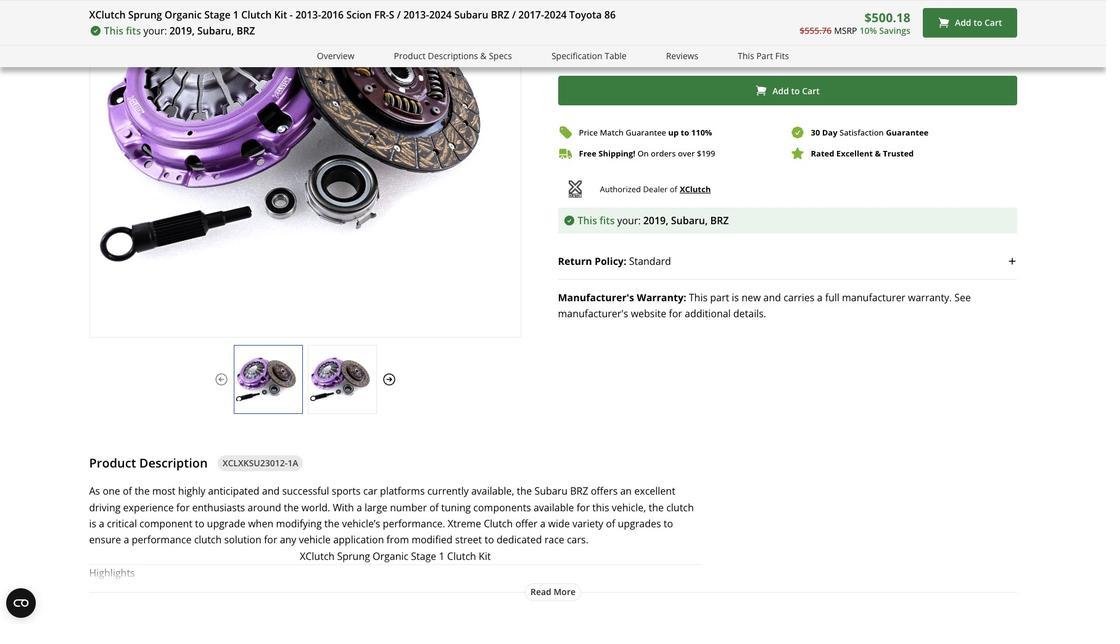 Task type: describe. For each thing, give the bounding box(es) containing it.
the up experience
[[135, 485, 150, 499]]

open widget image
[[6, 589, 36, 619]]

msrp
[[834, 25, 857, 36]]

any
[[280, 534, 296, 547]]

this part fits
[[738, 50, 789, 62]]

86
[[604, 8, 616, 22]]

xclutch inside authorized dealer of xclutch
[[680, 184, 711, 195]]

0 vertical spatial add to cart
[[955, 17, 1002, 29]]

xclutch inside the as one of the most highly anticipated and successful sports car platforms currently available, the subaru brz offers an excellent driving experience for enthusiasts around the world. with a large number of tuning components available for this vehicle, the clutch is a critical component to upgrade when modifying the vehicle's performance. xtreme clutch offer a wide variety of upgrades to ensure a performance clutch solution for any vehicle application from modified street to dedicated race cars. xclutch sprung organic stage 1 clutch kit
[[300, 550, 335, 564]]

clutch down components
[[484, 518, 513, 531]]

experience
[[123, 501, 174, 515]]

2 2013- from the left
[[403, 8, 429, 22]]

2 guarantee from the left
[[886, 127, 929, 138]]

vehicle's
[[342, 518, 380, 531]]

if
[[767, 45, 773, 58]]

match
[[600, 127, 624, 138]]

details.
[[733, 307, 766, 321]]

& for descriptions
[[480, 50, 487, 62]]

manufacturer's
[[558, 307, 628, 321]]

satisfaction
[[840, 127, 884, 138]]

the down with
[[324, 518, 339, 531]]

the up modifying
[[284, 501, 299, 515]]

clutch left -
[[241, 8, 272, 22]]

1 guarantee from the left
[[626, 127, 666, 138]]

30 day satisfaction guarantee
[[811, 127, 929, 138]]

go to right image image
[[382, 372, 396, 387]]

2 vertical spatial stage
[[99, 583, 124, 597]]

variety
[[572, 518, 603, 531]]

description
[[139, 455, 208, 472]]

orders
[[651, 148, 676, 159]]

1 horizontal spatial subaru,
[[671, 214, 708, 228]]

policy:
[[595, 255, 627, 269]]

manufacturer
[[842, 291, 906, 305]]

reviews link
[[666, 49, 698, 63]]

est
[[872, 45, 889, 58]]

race
[[545, 534, 564, 547]]

pay in full or
[[558, 7, 616, 21]]

fits
[[775, 50, 789, 62]]

dealer
[[643, 184, 668, 195]]

upgrades
[[618, 518, 661, 531]]

$500.18
[[865, 9, 911, 26]]

this part is new and carries a full manufacturer warranty. see manufacturer's website for additional details.
[[558, 291, 971, 321]]

0 vertical spatial clutch
[[666, 501, 694, 515]]

0 horizontal spatial xclutch
[[89, 8, 126, 22]]

full inside this part is new and carries a full manufacturer warranty. see manufacturer's website for additional details.
[[825, 291, 840, 305]]

authorized
[[600, 184, 641, 195]]

on
[[638, 148, 649, 159]]

1 2013- from the left
[[295, 8, 321, 22]]

more
[[554, 587, 576, 598]]

0 vertical spatial kit
[[274, 8, 287, 22]]

ship
[[699, 45, 718, 58]]

overview
[[317, 50, 354, 62]]

price
[[579, 127, 598, 138]]

0 horizontal spatial subaru
[[454, 8, 488, 22]]

0 vertical spatial your:
[[143, 24, 167, 38]]

car
[[363, 485, 378, 499]]

as one of the most highly anticipated and successful sports car platforms currently available, the subaru brz offers an excellent driving experience for enthusiasts around the world. with a large number of tuning components available for this vehicle, the clutch is a critical component to upgrade when modifying the vehicle's performance. xtreme clutch offer a wide variety of upgrades to ensure a performance clutch solution for any vehicle application from modified street to dedicated race cars. xclutch sprung organic stage 1 clutch kit
[[89, 485, 694, 564]]

performance
[[132, 534, 192, 547]]

for down highly
[[176, 501, 190, 515]]

return policy: standard
[[558, 255, 671, 269]]

0 horizontal spatial full
[[589, 7, 603, 21]]

0 vertical spatial add to cart button
[[923, 8, 1017, 38]]

$125.05 .
[[773, 7, 813, 21]]

product for product description
[[89, 455, 136, 472]]

critical
[[107, 518, 137, 531]]

available
[[534, 501, 574, 515]]

day
[[748, 45, 765, 58]]

1 horizontal spatial 2019,
[[643, 214, 669, 228]]

see
[[955, 291, 971, 305]]

product description
[[89, 455, 208, 472]]

-
[[290, 8, 293, 22]]

offers
[[591, 485, 618, 499]]

a down the critical
[[124, 534, 129, 547]]

offer
[[515, 518, 538, 531]]

cart for the bottom add to cart button
[[802, 85, 820, 97]]

part
[[710, 291, 729, 305]]

specification table
[[551, 50, 627, 62]]

free shipping! on orders over $199
[[579, 148, 715, 159]]

number
[[390, 501, 427, 515]]

1 horizontal spatial 1
[[233, 8, 239, 22]]

product descriptions & specs
[[394, 50, 512, 62]]

10%
[[860, 25, 877, 36]]

new
[[742, 291, 761, 305]]

110%
[[691, 127, 712, 138]]

manufacturer's warranty:
[[558, 291, 686, 305]]

rated
[[811, 148, 834, 159]]

enthusiasts
[[192, 501, 245, 515]]

$125.05
[[773, 7, 810, 21]]

price match guarantee up to 110%
[[579, 127, 712, 138]]

excellent
[[836, 148, 873, 159]]

ordered
[[776, 45, 813, 58]]

s
[[389, 8, 394, 22]]

read
[[531, 587, 551, 598]]

brz inside the as one of the most highly anticipated and successful sports car platforms currently available, the subaru brz offers an excellent driving experience for enthusiasts around the world. with a large number of tuning components available for this vehicle, the clutch is a critical component to upgrade when modifying the vehicle's performance. xtreme clutch offer a wide variety of upgrades to ensure a performance clutch solution for any vehicle application from modified street to dedicated race cars. xclutch sprung organic stage 1 clutch kit
[[570, 485, 588, 499]]

a left wide
[[540, 518, 546, 531]]

product descriptions & specs link
[[394, 49, 512, 63]]

excellent
[[634, 485, 675, 499]]

or
[[606, 7, 616, 21]]

modifying
[[276, 518, 322, 531]]

1 vertical spatial add
[[773, 85, 789, 97]]

stock
[[652, 45, 679, 58]]

.
[[810, 7, 813, 21]]

manufacturer's
[[558, 291, 634, 305]]

0 vertical spatial 2019,
[[169, 24, 195, 38]]

0 horizontal spatial fits
[[126, 24, 141, 38]]

from
[[387, 534, 409, 547]]

stage 1 sprung organic clutch type
[[99, 583, 261, 597]]

2016
[[321, 8, 344, 22]]

1a
[[288, 458, 298, 469]]

cars.
[[567, 534, 588, 547]]

world.
[[301, 501, 330, 515]]

available,
[[471, 485, 514, 499]]

1 horizontal spatial stage
[[204, 8, 231, 22]]

the up components
[[517, 485, 532, 499]]

will
[[681, 45, 696, 58]]

1 horizontal spatial your:
[[617, 214, 641, 228]]

0 vertical spatial sprung
[[128, 8, 162, 22]]



Task type: vqa. For each thing, say whether or not it's contained in the screenshot.
the right /
yes



Task type: locate. For each thing, give the bounding box(es) containing it.
0 vertical spatial subaru,
[[197, 24, 234, 38]]

1 horizontal spatial add to cart
[[955, 17, 1002, 29]]

0 vertical spatial add
[[955, 17, 971, 29]]

is inside the as one of the most highly anticipated and successful sports car platforms currently available, the subaru brz offers an excellent driving experience for enthusiasts around the world. with a large number of tuning components available for this vehicle, the clutch is a critical component to upgrade when modifying the vehicle's performance. xtreme clutch offer a wide variety of upgrades to ensure a performance clutch solution for any vehicle application from modified street to dedicated race cars. xclutch sprung organic stage 1 clutch kit
[[89, 518, 96, 531]]

2 vertical spatial sprung
[[135, 583, 168, 597]]

guarantee up the free shipping! on orders over $199
[[626, 127, 666, 138]]

pay
[[558, 7, 575, 21]]

& inside product descriptions & specs link
[[480, 50, 487, 62]]

decrement image
[[561, 45, 573, 58]]

specification table link
[[551, 49, 627, 63]]

1 vertical spatial add to cart button
[[558, 76, 1017, 106]]

rated excellent & trusted
[[811, 148, 914, 159]]

0 horizontal spatial and
[[262, 485, 280, 499]]

1 vertical spatial 1
[[439, 550, 445, 564]]

2 2024 from the left
[[544, 8, 567, 22]]

toyota
[[569, 8, 602, 22]]

application
[[333, 534, 384, 547]]

subaru up the available
[[535, 485, 568, 499]]

modified
[[412, 534, 453, 547]]

1 vertical spatial sprung
[[337, 550, 370, 564]]

before
[[815, 45, 846, 58]]

subaru
[[454, 8, 488, 22], [535, 485, 568, 499]]

1 vertical spatial 2019,
[[643, 214, 669, 228]]

2024 left in
[[544, 8, 567, 22]]

2013- right -
[[295, 8, 321, 22]]

1 horizontal spatial is
[[732, 291, 739, 305]]

and up around
[[262, 485, 280, 499]]

0 vertical spatial subaru
[[454, 8, 488, 22]]

1 down the highlights
[[127, 583, 133, 597]]

add to cart
[[955, 17, 1002, 29], [773, 85, 820, 97]]

1 horizontal spatial cart
[[985, 17, 1002, 29]]

1 vertical spatial is
[[89, 518, 96, 531]]

a right carries
[[817, 291, 823, 305]]

same
[[721, 45, 746, 58]]

0 horizontal spatial 2019,
[[169, 24, 195, 38]]

is inside this part is new and carries a full manufacturer warranty. see manufacturer's website for additional details.
[[732, 291, 739, 305]]

subaru,
[[197, 24, 234, 38], [671, 214, 708, 228]]

1 vertical spatial your:
[[617, 214, 641, 228]]

in
[[639, 45, 649, 58]]

1 horizontal spatial clutch
[[666, 501, 694, 515]]

reviews
[[666, 50, 698, 62]]

and right new
[[763, 291, 781, 305]]

of down the 'currently'
[[429, 501, 439, 515]]

0 horizontal spatial cart
[[802, 85, 820, 97]]

1 vertical spatial &
[[875, 148, 881, 159]]

up
[[668, 127, 679, 138]]

part
[[756, 50, 773, 62]]

type
[[241, 583, 261, 597]]

1 vertical spatial full
[[825, 291, 840, 305]]

kit inside the as one of the most highly anticipated and successful sports car platforms currently available, the subaru brz offers an excellent driving experience for enthusiasts around the world. with a large number of tuning components available for this vehicle, the clutch is a critical component to upgrade when modifying the vehicle's performance. xtreme clutch offer a wide variety of upgrades to ensure a performance clutch solution for any vehicle application from modified street to dedicated race cars. xclutch sprung organic stage 1 clutch kit
[[479, 550, 491, 564]]

1 vertical spatial product
[[89, 455, 136, 472]]

this
[[592, 501, 609, 515]]

xclxksu23012-1a 2013-2020 fr-s, brz, 86 xclutch sprung organic stage 1 clutch kit, image
[[234, 358, 302, 402], [308, 358, 376, 402]]

product left descriptions
[[394, 50, 426, 62]]

additional
[[685, 307, 731, 321]]

2 horizontal spatial stage
[[411, 550, 436, 564]]

around
[[248, 501, 281, 515]]

a
[[817, 291, 823, 305], [357, 501, 362, 515], [99, 518, 104, 531], [540, 518, 546, 531], [124, 534, 129, 547]]

of down "this"
[[606, 518, 615, 531]]

currently
[[427, 485, 469, 499]]

/
[[397, 8, 401, 22], [512, 8, 516, 22]]

1 vertical spatial clutch
[[194, 534, 222, 547]]

an
[[620, 485, 632, 499]]

guarantee up 'trusted'
[[886, 127, 929, 138]]

overview link
[[317, 49, 354, 63]]

for down "warranty:"
[[669, 307, 682, 321]]

0 horizontal spatial xclxksu23012-1a 2013-2020 fr-s, brz, 86 xclutch sprung organic stage 1 clutch kit, image
[[234, 358, 302, 402]]

2 vertical spatial xclutch
[[300, 550, 335, 564]]

1 horizontal spatial 2024
[[544, 8, 567, 22]]

sports
[[332, 485, 361, 499]]

driving
[[89, 501, 121, 515]]

is down "driving"
[[89, 518, 96, 531]]

sprung
[[128, 8, 162, 22], [337, 550, 370, 564], [135, 583, 168, 597]]

0 horizontal spatial add
[[773, 85, 789, 97]]

1 vertical spatial this fits your: 2019, subaru, brz
[[578, 214, 729, 228]]

for up variety
[[577, 501, 590, 515]]

0 horizontal spatial product
[[89, 455, 136, 472]]

product for product descriptions & specs
[[394, 50, 426, 62]]

the down 'excellent'
[[649, 501, 664, 515]]

1 vertical spatial subaru
[[535, 485, 568, 499]]

0 horizontal spatial 2024
[[429, 8, 452, 22]]

kit left -
[[274, 8, 287, 22]]

product up one
[[89, 455, 136, 472]]

highly
[[178, 485, 206, 499]]

cart for the top add to cart button
[[985, 17, 1002, 29]]

0 vertical spatial this fits your: 2019, subaru, brz
[[104, 24, 255, 38]]

anticipated
[[208, 485, 259, 499]]

1 vertical spatial fits
[[600, 214, 615, 228]]

for inside this part is new and carries a full manufacturer warranty. see manufacturer's website for additional details.
[[669, 307, 682, 321]]

shop pay image
[[815, 8, 866, 20]]

& for excellent
[[875, 148, 881, 159]]

stage inside the as one of the most highly anticipated and successful sports car platforms currently available, the subaru brz offers an excellent driving experience for enthusiasts around the world. with a large number of tuning components available for this vehicle, the clutch is a critical component to upgrade when modifying the vehicle's performance. xtreme clutch offer a wide variety of upgrades to ensure a performance clutch solution for any vehicle application from modified street to dedicated race cars. xclutch sprung organic stage 1 clutch kit
[[411, 550, 436, 564]]

1 horizontal spatial subaru
[[535, 485, 568, 499]]

add
[[955, 17, 971, 29], [773, 85, 789, 97]]

highlights
[[89, 567, 135, 581]]

0 vertical spatial and
[[763, 291, 781, 305]]

sprung inside the as one of the most highly anticipated and successful sports car platforms currently available, the subaru brz offers an excellent driving experience for enthusiasts around the world. with a large number of tuning components available for this vehicle, the clutch is a critical component to upgrade when modifying the vehicle's performance. xtreme clutch offer a wide variety of upgrades to ensure a performance clutch solution for any vehicle application from modified street to dedicated race cars. xclutch sprung organic stage 1 clutch kit
[[337, 550, 370, 564]]

ensure
[[89, 534, 121, 547]]

0 horizontal spatial /
[[397, 8, 401, 22]]

xtreme
[[448, 518, 481, 531]]

1 horizontal spatial /
[[512, 8, 516, 22]]

wide
[[548, 518, 570, 531]]

/ left 2017-
[[512, 8, 516, 22]]

day
[[822, 127, 838, 138]]

& left specs
[[480, 50, 487, 62]]

/ right the s
[[397, 8, 401, 22]]

1 horizontal spatial this fits your: 2019, subaru, brz
[[578, 214, 729, 228]]

subaru inside the as one of the most highly anticipated and successful sports car platforms currently available, the subaru brz offers an excellent driving experience for enthusiasts around the world. with a large number of tuning components available for this vehicle, the clutch is a critical component to upgrade when modifying the vehicle's performance. xtreme clutch offer a wide variety of upgrades to ensure a performance clutch solution for any vehicle application from modified street to dedicated race cars. xclutch sprung organic stage 1 clutch kit
[[535, 485, 568, 499]]

2 horizontal spatial xclutch
[[680, 184, 711, 195]]

kit
[[274, 8, 287, 22], [479, 550, 491, 564]]

2 vertical spatial organic
[[171, 583, 206, 597]]

None number field
[[558, 37, 627, 66]]

xclutch
[[89, 8, 126, 22], [680, 184, 711, 195], [300, 550, 335, 564]]

1 horizontal spatial fits
[[600, 214, 615, 228]]

1 horizontal spatial guarantee
[[886, 127, 929, 138]]

1 vertical spatial subaru,
[[671, 214, 708, 228]]

0 vertical spatial fits
[[126, 24, 141, 38]]

1 horizontal spatial full
[[825, 291, 840, 305]]

1 left -
[[233, 8, 239, 22]]

most
[[152, 485, 176, 499]]

kit down street
[[479, 550, 491, 564]]

0 horizontal spatial kit
[[274, 8, 287, 22]]

0 vertical spatial stage
[[204, 8, 231, 22]]

fits
[[126, 24, 141, 38], [600, 214, 615, 228]]

1 horizontal spatial kit
[[479, 550, 491, 564]]

with
[[333, 501, 354, 515]]

3pm
[[848, 45, 870, 58]]

clutch down upgrade
[[194, 534, 222, 547]]

when
[[248, 518, 273, 531]]

full right in
[[589, 7, 603, 21]]

0 horizontal spatial 2013-
[[295, 8, 321, 22]]

subaru up descriptions
[[454, 8, 488, 22]]

0 vertical spatial 1
[[233, 8, 239, 22]]

1 horizontal spatial add
[[955, 17, 971, 29]]

0 horizontal spatial &
[[480, 50, 487, 62]]

0 vertical spatial cart
[[985, 17, 1002, 29]]

$199
[[697, 148, 715, 159]]

2 / from the left
[[512, 8, 516, 22]]

xclutch link
[[680, 183, 711, 196]]

performance.
[[383, 518, 445, 531]]

1 vertical spatial and
[[262, 485, 280, 499]]

of inside authorized dealer of xclutch
[[670, 184, 677, 195]]

of right dealer
[[670, 184, 677, 195]]

platforms
[[380, 485, 425, 499]]

1 xclxksu23012-1a 2013-2020 fr-s, brz, 86 xclutch sprung organic stage 1 clutch kit, image from the left
[[234, 358, 302, 402]]

$555.76
[[800, 25, 832, 36]]

$500.18 $555.76 msrp 10% savings
[[800, 9, 911, 36]]

your:
[[143, 24, 167, 38], [617, 214, 641, 228]]

vehicle,
[[612, 501, 646, 515]]

of
[[670, 184, 677, 195], [123, 485, 132, 499], [429, 501, 439, 515], [606, 518, 615, 531]]

a down "driving"
[[99, 518, 104, 531]]

1 horizontal spatial and
[[763, 291, 781, 305]]

1 horizontal spatial xclutch
[[300, 550, 335, 564]]

0 vertical spatial is
[[732, 291, 739, 305]]

0 vertical spatial organic
[[165, 8, 202, 22]]

0 vertical spatial &
[[480, 50, 487, 62]]

0 horizontal spatial subaru,
[[197, 24, 234, 38]]

a inside this part is new and carries a full manufacturer warranty. see manufacturer's website for additional details.
[[817, 291, 823, 305]]

1 vertical spatial stage
[[411, 550, 436, 564]]

1 inside the as one of the most highly anticipated and successful sports car platforms currently available, the subaru brz offers an excellent driving experience for enthusiasts around the world. with a large number of tuning components available for this vehicle, the clutch is a critical component to upgrade when modifying the vehicle's performance. xtreme clutch offer a wide variety of upgrades to ensure a performance clutch solution for any vehicle application from modified street to dedicated race cars. xclutch sprung organic stage 1 clutch kit
[[439, 550, 445, 564]]

is right part
[[732, 291, 739, 305]]

2 vertical spatial 1
[[127, 583, 133, 597]]

clutch down 'excellent'
[[666, 501, 694, 515]]

1 2024 from the left
[[429, 8, 452, 22]]

0 horizontal spatial stage
[[99, 583, 124, 597]]

2013- right the s
[[403, 8, 429, 22]]

of right one
[[123, 485, 132, 499]]

this part fits link
[[738, 49, 789, 63]]

2017-
[[518, 8, 544, 22]]

authorized dealer of xclutch
[[600, 184, 711, 195]]

component
[[139, 518, 192, 531]]

0 vertical spatial xclutch
[[89, 8, 126, 22]]

organic
[[165, 8, 202, 22], [373, 550, 409, 564], [171, 583, 206, 597]]

0 vertical spatial product
[[394, 50, 426, 62]]

0 horizontal spatial is
[[89, 518, 96, 531]]

1 vertical spatial add to cart
[[773, 85, 820, 97]]

vehicle
[[299, 534, 331, 547]]

& left 'trusted'
[[875, 148, 881, 159]]

2 horizontal spatial 1
[[439, 550, 445, 564]]

full right carries
[[825, 291, 840, 305]]

clutch
[[241, 8, 272, 22], [484, 518, 513, 531], [447, 550, 476, 564], [209, 583, 238, 597]]

product
[[394, 50, 426, 62], [89, 455, 136, 472]]

and inside the as one of the most highly anticipated and successful sports car platforms currently available, the subaru brz offers an excellent driving experience for enthusiasts around the world. with a large number of tuning components available for this vehicle, the clutch is a critical component to upgrade when modifying the vehicle's performance. xtreme clutch offer a wide variety of upgrades to ensure a performance clutch solution for any vehicle application from modified street to dedicated race cars. xclutch sprung organic stage 1 clutch kit
[[262, 485, 280, 499]]

return
[[558, 255, 592, 269]]

1 horizontal spatial xclxksu23012-1a 2013-2020 fr-s, brz, 86 xclutch sprung organic stage 1 clutch kit, image
[[308, 358, 376, 402]]

1 vertical spatial cart
[[802, 85, 820, 97]]

a right with
[[357, 501, 362, 515]]

1 vertical spatial xclutch
[[680, 184, 711, 195]]

1 down modified
[[439, 550, 445, 564]]

one
[[103, 485, 120, 499]]

warranty:
[[637, 291, 686, 305]]

1 vertical spatial organic
[[373, 550, 409, 564]]

for left any
[[264, 534, 277, 547]]

1 horizontal spatial 2013-
[[403, 8, 429, 22]]

0 horizontal spatial guarantee
[[626, 127, 666, 138]]

successful
[[282, 485, 329, 499]]

1 horizontal spatial &
[[875, 148, 881, 159]]

0 horizontal spatial your:
[[143, 24, 167, 38]]

2024 up product descriptions & specs
[[429, 8, 452, 22]]

increment image
[[612, 45, 624, 58]]

1 vertical spatial kit
[[479, 550, 491, 564]]

1 horizontal spatial product
[[394, 50, 426, 62]]

&
[[480, 50, 487, 62], [875, 148, 881, 159]]

in stock will ship same day if ordered before 3pm est
[[639, 45, 889, 58]]

2 xclxksu23012-1a 2013-2020 fr-s, brz, 86 xclutch sprung organic stage 1 clutch kit, image from the left
[[308, 358, 376, 402]]

1 / from the left
[[397, 8, 401, 22]]

clutch left type
[[209, 583, 238, 597]]

clutch down street
[[447, 550, 476, 564]]

0 horizontal spatial 1
[[127, 583, 133, 597]]

0 horizontal spatial add to cart
[[773, 85, 820, 97]]

dedicated
[[497, 534, 542, 547]]

0 horizontal spatial clutch
[[194, 534, 222, 547]]

0 vertical spatial full
[[589, 7, 603, 21]]

and inside this part is new and carries a full manufacturer warranty. see manufacturer's website for additional details.
[[763, 291, 781, 305]]

in
[[578, 7, 586, 21]]

xclutch image
[[558, 181, 593, 198]]

this fits your: 2019, subaru, brz
[[104, 24, 255, 38], [578, 214, 729, 228]]

components
[[473, 501, 531, 515]]

this inside this part is new and carries a full manufacturer warranty. see manufacturer's website for additional details.
[[689, 291, 708, 305]]

0 horizontal spatial this fits your: 2019, subaru, brz
[[104, 24, 255, 38]]

scion
[[346, 8, 372, 22]]

organic inside the as one of the most highly anticipated and successful sports car platforms currently available, the subaru brz offers an excellent driving experience for enthusiasts around the world. with a large number of tuning components available for this vehicle, the clutch is a critical component to upgrade when modifying the vehicle's performance. xtreme clutch offer a wide variety of upgrades to ensure a performance clutch solution for any vehicle application from modified street to dedicated race cars. xclutch sprung organic stage 1 clutch kit
[[373, 550, 409, 564]]



